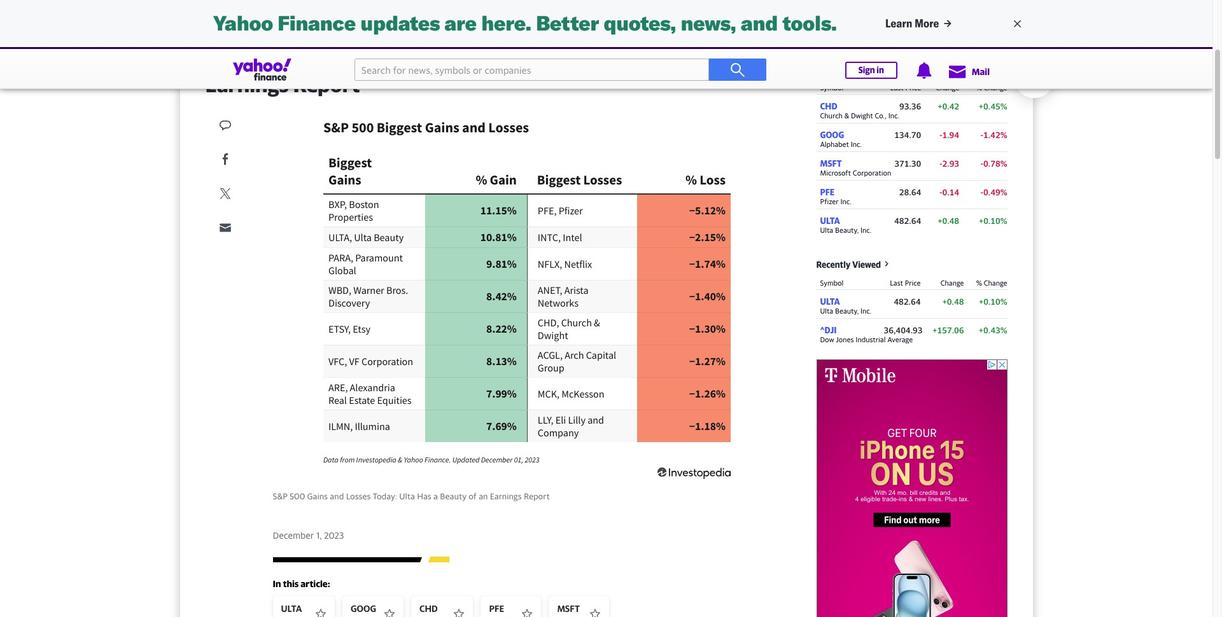 Task type: describe. For each thing, give the bounding box(es) containing it.
ulta inside article
[[281, 604, 302, 615]]

- for -0.78%
[[981, 159, 984, 169]]

finance down +18.07 at the top left
[[218, 69, 248, 80]]

- for -2.93
[[940, 159, 943, 169]]

0.14
[[943, 187, 960, 197]]

2 nasdaqgs from the left
[[260, 80, 296, 90]]

+0.45%
[[979, 101, 1008, 111]]

1 horizontal spatial losses
[[390, 47, 453, 71]]

0 horizontal spatial home
[[27, 37, 49, 47]]

^dji dow jones industrial average
[[821, 325, 913, 344]]

corporation
[[853, 169, 892, 177]]

markets
[[421, 69, 453, 80]]

december 1, 2023
[[273, 530, 344, 541]]

+0.43%
[[979, 325, 1008, 335]]

+157.06 inside dow 30 36,404.93 +157.06 (+0.43%)
[[343, 36, 370, 44]]

dwight
[[851, 111, 873, 120]]

2000
[[622, 11, 643, 22]]

Quote Lookup text field
[[817, 25, 1008, 45]]

price for 93.36
[[906, 83, 922, 92]]

+2.86
[[594, 36, 612, 44]]

crude
[[719, 11, 742, 22]]

1 horizontal spatial +157.06
[[933, 325, 964, 335]]

1 vertical spatial has
[[417, 491, 432, 502]]

1 horizontal spatial home
[[250, 69, 273, 80]]

(+0.43%)
[[372, 36, 401, 44]]

after hours: 04:29pm est
[[422, 120, 511, 129]]

sign
[[859, 65, 875, 75]]

1 vertical spatial report
[[524, 491, 550, 502]]

yahoo finance premium logo image
[[635, 70, 645, 80]]

s&p 500 link
[[218, 11, 251, 22]]

add to watchlist image for pfe
[[522, 609, 533, 618]]

related quotes
[[817, 64, 877, 75]]

last for 482.64
[[890, 279, 904, 287]]

2023
[[324, 530, 344, 541]]

4,622.44
[[218, 25, 253, 35]]

1 horizontal spatial a
[[611, 47, 622, 71]]

an inside s&p 500 gains and losses today: ulta has a beauty of an earnings report
[[725, 47, 749, 71]]

1.42%
[[984, 130, 1008, 140]]

2 vertical spatial s&p
[[273, 491, 288, 502]]

news for topmost news link
[[106, 37, 126, 47]]

alphabet
[[821, 140, 849, 148]]

-0.14
[[940, 187, 960, 197]]

1 vertical spatial news link
[[472, 61, 493, 85]]

04:29pm
[[466, 120, 497, 129]]

pfe for pfe
[[489, 604, 504, 615]]

0 horizontal spatial beauty
[[440, 491, 467, 502]]

videos
[[512, 69, 539, 80]]

0 horizontal spatial mail link
[[70, 37, 85, 47]]

s&p 500 4,622.44 +18.07 (+0.39%)
[[218, 11, 271, 44]]

watchlists
[[293, 69, 333, 80]]

pfe for pfe pfizer inc.
[[821, 187, 835, 197]]

search image for quote lookup text box
[[975, 74, 987, 87]]

average
[[888, 335, 913, 344]]

tab list containing summary
[[218, 136, 995, 166]]

+0.48 for first ulta link
[[938, 216, 960, 226]]

search link
[[315, 37, 341, 47]]

36,404.93 inside dow 30 36,404.93 +157.06 (+0.43%)
[[343, 25, 383, 35]]

watchlists link
[[293, 61, 333, 85]]

0 vertical spatial mail
[[70, 37, 85, 47]]

1,
[[316, 530, 322, 541]]

1 horizontal spatial mail
[[972, 66, 990, 77]]

2 est from the left
[[499, 120, 511, 129]]

my portfolio link
[[352, 61, 401, 85]]

ulta beauty, inc. (ulta) nasdaqgs - nasdaqgs real time price. currency in usd
[[218, 67, 411, 90]]

hours:
[[442, 120, 464, 129]]

10w
[[592, 75, 608, 85]]

sustainability
[[837, 145, 889, 155]]

news for bottom news link
[[472, 69, 493, 80]]

december
[[273, 530, 314, 541]]

screeners link
[[664, 61, 703, 85]]

videos link
[[512, 61, 539, 85]]

inc. up viewed
[[861, 226, 872, 235]]

(+0.15%)
[[614, 36, 643, 44]]

search
[[315, 37, 341, 47]]

% for +0.45%
[[977, 83, 983, 92]]

mobile link
[[361, 37, 387, 47]]

msft microsoft corporation 371.30
[[821, 159, 922, 177]]

add to watchlist image
[[454, 609, 465, 618]]

recently
[[817, 259, 851, 270]]

microsoft
[[821, 169, 851, 177]]

9m
[[623, 75, 635, 85]]

2.93
[[943, 159, 960, 169]]

% change for +0.45%
[[977, 83, 1008, 92]]

- for -0.14
[[940, 187, 943, 197]]

ulta ulta beauty, inc. for first ulta link
[[821, 216, 872, 235]]

in inside the sign in link
[[877, 65, 884, 75]]

currency
[[354, 80, 386, 90]]

home link
[[9, 36, 49, 47]]

jones
[[836, 335, 854, 344]]

sustainability link
[[829, 136, 897, 166]]

more... link
[[407, 37, 433, 47]]

add to watchlist image for goog
[[384, 609, 395, 618]]

yahoo
[[558, 69, 582, 80]]

pfizer
[[821, 197, 839, 206]]

holders link
[[784, 136, 829, 166]]

2w
[[564, 75, 576, 85]]

usd
[[396, 80, 411, 90]]

my
[[352, 69, 365, 80]]

0 vertical spatial s&p 500 gains and losses today: ulta has a beauty of an earnings report
[[205, 47, 749, 97]]

500 inside s&p 500 gains and losses today: ulta has a beauty of an earnings report
[[248, 47, 288, 71]]

inc. inside the chd church & dwight co., inc. 93.36
[[889, 111, 900, 120]]

visitors
[[511, 75, 538, 85]]

goog alphabet inc.
[[821, 130, 862, 148]]

company
[[279, 145, 315, 155]]

+0.19
[[719, 36, 738, 44]]

1 ulta link from the top
[[821, 216, 840, 226]]

482.64 for first ulta link
[[895, 216, 922, 226]]

russell 2000 link
[[594, 11, 643, 22]]

markets link
[[421, 61, 453, 85]]

finance link
[[147, 37, 175, 47]]

personal finance link
[[722, 61, 788, 85]]

inc. up ^dji dow jones industrial average
[[861, 307, 872, 315]]

482.64 for second ulta link from the top
[[894, 296, 921, 307]]

371.30
[[895, 159, 922, 169]]

finance home
[[218, 69, 273, 80]]

sign in
[[859, 65, 884, 75]]

beauty, inside ulta beauty, inc. (ulta) nasdaqgs - nasdaqgs real time price. currency in usd
[[243, 67, 284, 80]]

personal finance
[[722, 69, 788, 80]]

1 vertical spatial advertisement region
[[817, 360, 1008, 618]]

ulta for first ulta link
[[821, 216, 840, 226]]

mobile
[[361, 37, 387, 47]]

% change for +0.10%
[[977, 279, 1008, 287]]

finance home link
[[218, 61, 273, 85]]

screeners
[[664, 69, 703, 80]]

real
[[298, 80, 313, 90]]

chd church & dwight co., inc. 93.36
[[821, 101, 922, 120]]

0 vertical spatial advertisement region
[[919, 10, 995, 48]]



Task type: vqa. For each thing, say whether or not it's contained in the screenshot.
5th Screener
no



Task type: locate. For each thing, give the bounding box(es) containing it.
fewer ads, better charts, more tools image
[[205, 0, 1008, 47]]

1 vertical spatial losses
[[346, 491, 371, 502]]

ulta ulta beauty, inc.
[[821, 216, 872, 235], [821, 296, 872, 315]]

1 vertical spatial earnings
[[490, 491, 522, 502]]

goog
[[821, 130, 845, 140], [351, 604, 376, 615]]

after
[[422, 120, 440, 129]]

last
[[891, 83, 904, 92], [890, 279, 904, 287]]

advertisement region
[[919, 10, 995, 48], [817, 360, 1008, 618]]

trend
[[540, 75, 559, 85]]

inc. inside goog alphabet inc.
[[851, 140, 862, 148]]

- up -0.49%
[[981, 159, 984, 169]]

mail link up the +0.42 on the top right
[[948, 60, 990, 83]]

in inside ulta beauty, inc. (ulta) nasdaqgs - nasdaqgs real time price. currency in usd
[[388, 80, 394, 90]]

ulta ulta beauty, inc. down pfizer
[[821, 216, 872, 235]]

1 +0.10% from the top
[[979, 216, 1008, 226]]

symbol for ulta
[[821, 279, 844, 287]]

beauty, for first ulta link
[[835, 226, 859, 235]]

finance left the sports link in the top of the page
[[147, 37, 175, 47]]

investopedia image
[[205, 26, 269, 40]]

crude oil 71.42 +0.19 (+0.27%)
[[719, 11, 768, 44]]

price up average
[[905, 279, 921, 287]]

2 % from the top
[[977, 279, 983, 287]]

1 vertical spatial % change
[[977, 279, 1008, 287]]

2 vertical spatial beauty,
[[835, 307, 859, 315]]

add to watchlist image
[[315, 609, 327, 618], [384, 609, 395, 618], [522, 609, 533, 618], [590, 609, 601, 618]]

1 vertical spatial pfe
[[489, 604, 504, 615]]

1 vertical spatial gains
[[307, 491, 328, 502]]

inc. right the co.,
[[889, 111, 900, 120]]

recently viewed link
[[817, 258, 893, 271]]

482.64 at close:  04:00pm est
[[218, 94, 296, 129]]

beauty
[[627, 47, 696, 71], [440, 491, 467, 502]]

0 vertical spatial dow
[[343, 11, 360, 22]]

0 horizontal spatial of
[[469, 491, 477, 502]]

search image for quote lookup text field
[[987, 29, 1000, 41]]

4 add to watchlist image from the left
[[590, 609, 601, 618]]

1.94
[[943, 130, 960, 140]]

1 vertical spatial s&p
[[205, 47, 244, 71]]

500 up december
[[290, 491, 305, 502]]

ulta inside s&p 500 gains and losses today: ulta has a beauty of an earnings report
[[525, 47, 566, 71]]

summary
[[226, 145, 264, 155]]

pfe inside s&p 500 gains and losses today: ulta has a beauty of an earnings report article
[[489, 604, 504, 615]]

dow inside dow 30 36,404.93 +157.06 (+0.43%)
[[343, 11, 360, 22]]

1 last from the top
[[891, 83, 904, 92]]

price
[[906, 83, 922, 92], [905, 279, 921, 287]]

2 vertical spatial 500
[[290, 491, 305, 502]]

- for -1.94
[[940, 130, 943, 140]]

1 nasdaqgs from the left
[[218, 80, 254, 90]]

28.64
[[900, 187, 922, 197]]

1 vertical spatial last price
[[890, 279, 921, 287]]

0 vertical spatial earnings
[[205, 72, 289, 97]]

93.36
[[900, 101, 922, 111]]

- down the +0.42 on the top right
[[940, 130, 943, 140]]

time
[[315, 80, 331, 90]]

1 vertical spatial today:
[[373, 491, 397, 502]]

s&p up 4,622.44
[[218, 11, 233, 22]]

0 horizontal spatial an
[[479, 491, 488, 502]]

tab list
[[218, 136, 995, 166]]

holders
[[791, 145, 822, 155]]

previous image
[[838, 19, 857, 38]]

% change up +0.43% at the bottom right
[[977, 279, 1008, 287]]

ulta link up ^dji link
[[821, 296, 840, 307]]

nasdaq
[[469, 11, 497, 22]]

s&p up december
[[273, 491, 288, 502]]

sports
[[196, 37, 220, 47]]

% for +0.10%
[[977, 279, 983, 287]]

1 horizontal spatial an
[[725, 47, 749, 71]]

mail up '+0.45%'
[[972, 66, 990, 77]]

1 horizontal spatial mail link
[[948, 60, 990, 83]]

1 vertical spatial ulta ulta beauty, inc.
[[821, 296, 872, 315]]

2 ulta link from the top
[[821, 296, 840, 307]]

- down -0.78%
[[981, 187, 984, 197]]

0 vertical spatial of
[[700, 47, 721, 71]]

finance left plus
[[584, 69, 614, 80]]

+18.07
[[218, 36, 241, 44]]

1 add to watchlist image from the left
[[315, 609, 327, 618]]

article:
[[301, 579, 330, 590]]

symbol down "related"
[[821, 83, 844, 92]]

plus
[[616, 69, 632, 80]]

2 add to watchlist image from the left
[[384, 609, 395, 618]]

in right sign
[[877, 65, 884, 75]]

0 vertical spatial home
[[27, 37, 49, 47]]

2 symbol from the top
[[821, 279, 844, 287]]

news left finance link
[[106, 37, 126, 47]]

1 vertical spatial home
[[250, 69, 273, 80]]

s&p
[[218, 11, 233, 22], [205, 47, 244, 71], [273, 491, 288, 502]]

has inside s&p 500 gains and losses today: ulta has a beauty of an earnings report
[[570, 47, 607, 71]]

news link left finance link
[[106, 37, 126, 47]]

losses
[[390, 47, 453, 71], [346, 491, 371, 502]]

482.64 down finance home
[[218, 94, 294, 122]]

nasdaqgs
[[218, 80, 254, 90], [260, 80, 296, 90]]

follow button
[[417, 70, 480, 90]]

36,404.93 down 30
[[343, 25, 383, 35]]

482.64 inside 482.64 at close:  04:00pm est
[[218, 94, 294, 122]]

beauty, up ^dji
[[835, 307, 859, 315]]

1 % change from the top
[[977, 83, 1008, 92]]

1 horizontal spatial msft
[[821, 159, 842, 169]]

last down recently viewed link
[[890, 279, 904, 287]]

1 % from the top
[[977, 83, 983, 92]]

&
[[845, 111, 850, 120]]

0 vertical spatial in
[[877, 65, 884, 75]]

Quote Lookup text field
[[840, 70, 995, 90]]

(+0.27%)
[[739, 36, 768, 44]]

msft
[[821, 159, 842, 169], [557, 604, 580, 615]]

0 vertical spatial %
[[977, 83, 983, 92]]

0 horizontal spatial in
[[388, 80, 394, 90]]

^dji link
[[821, 325, 837, 335]]

30
[[362, 11, 372, 22]]

last for 93.36
[[891, 83, 904, 92]]

134.70
[[895, 130, 922, 140]]

0 vertical spatial 36,404.93
[[343, 25, 383, 35]]

0 vertical spatial chd
[[821, 101, 838, 111]]

0 vertical spatial +157.06
[[343, 36, 370, 44]]

1 vertical spatial +0.10%
[[979, 296, 1008, 307]]

0 vertical spatial last price
[[891, 83, 922, 92]]

% up '+0.45%'
[[977, 83, 983, 92]]

0 horizontal spatial nasdaqgs
[[218, 80, 254, 90]]

sign in link
[[846, 62, 898, 79]]

visitors trend
[[511, 75, 559, 85]]

0 horizontal spatial has
[[417, 491, 432, 502]]

1 vertical spatial in
[[388, 80, 394, 90]]

est right 04:29pm
[[499, 120, 511, 129]]

in this article:
[[273, 579, 330, 590]]

+0.10% down -0.49%
[[979, 216, 1008, 226]]

goog inside s&p 500 gains and losses today: ulta has a beauty of an earnings report article
[[351, 604, 376, 615]]

add to watchlist image for ulta
[[315, 609, 327, 618]]

+157.06 left +0.43% at the bottom right
[[933, 325, 964, 335]]

0 horizontal spatial pfe
[[489, 604, 504, 615]]

1 vertical spatial news
[[472, 69, 493, 80]]

2 +0.10% from the top
[[979, 296, 1008, 307]]

0 vertical spatial ulta
[[821, 216, 840, 226]]

0 vertical spatial pfe
[[821, 187, 835, 197]]

pfe pfizer inc.
[[821, 187, 852, 206]]

0 horizontal spatial mail
[[70, 37, 85, 47]]

500 down (+0.39%)
[[248, 47, 288, 71]]

pfe link
[[821, 187, 835, 197]]

0 horizontal spatial and
[[330, 491, 344, 502]]

1 ulta ulta beauty, inc. from the top
[[821, 216, 872, 235]]

1,883.68
[[594, 25, 629, 35]]

- for -0.49%
[[981, 187, 984, 197]]

ulta inside ulta beauty, inc. (ulta) nasdaqgs - nasdaqgs real time price. currency in usd
[[218, 67, 241, 80]]

ulta for second ulta link from the top
[[821, 296, 840, 307]]

search image
[[987, 29, 1000, 41], [730, 62, 746, 77], [975, 74, 987, 87]]

+0.10% for second ulta link from the top
[[979, 296, 1008, 307]]

viewed
[[853, 259, 881, 270]]

personal
[[722, 69, 756, 80]]

msft for msft microsoft corporation 371.30
[[821, 159, 842, 169]]

ulta link down pfizer
[[821, 216, 840, 226]]

1 horizontal spatial today:
[[457, 47, 521, 71]]

church
[[821, 111, 843, 120]]

finance right personal
[[758, 69, 788, 80]]

follow
[[441, 75, 467, 86]]

3 add to watchlist image from the left
[[522, 609, 533, 618]]

s&p inside the s&p 500 4,622.44 +18.07 (+0.39%)
[[218, 11, 233, 22]]

0 vertical spatial beauty,
[[243, 67, 284, 80]]

0 vertical spatial ulta link
[[821, 216, 840, 226]]

500 up 4,622.44
[[235, 11, 251, 22]]

dow left 30
[[343, 11, 360, 22]]

ulta down pfizer
[[821, 216, 840, 226]]

mail right home link
[[70, 37, 85, 47]]

- for -1.42%
[[981, 130, 984, 140]]

2 vertical spatial ulta
[[281, 604, 302, 615]]

msft inside msft microsoft corporation 371.30
[[821, 159, 842, 169]]

this
[[283, 579, 299, 590]]

1 horizontal spatial pfe
[[821, 187, 835, 197]]

+0.10% up +0.43% at the bottom right
[[979, 296, 1008, 307]]

price.
[[333, 80, 352, 90]]

ulta up ^dji link
[[821, 296, 840, 307]]

1 horizontal spatial 36,404.93
[[884, 325, 923, 335]]

0 vertical spatial s&p
[[218, 11, 233, 22]]

goog inside goog alphabet inc.
[[821, 130, 845, 140]]

0 horizontal spatial msft
[[557, 604, 580, 615]]

1 vertical spatial 36,404.93
[[884, 325, 923, 335]]

0 vertical spatial last
[[891, 83, 904, 92]]

s&p inside s&p 500 gains and losses today: ulta has a beauty of an earnings report
[[205, 47, 244, 71]]

ulta ulta beauty, inc. for second ulta link from the top
[[821, 296, 872, 315]]

notifications image
[[916, 62, 933, 79]]

1 vertical spatial an
[[479, 491, 488, 502]]

last price for 482.64
[[890, 279, 921, 287]]

chd left &
[[821, 101, 838, 111]]

and inside s&p 500 gains and losses today: ulta has a beauty of an earnings report
[[350, 47, 386, 71]]

1 vertical spatial ulta
[[821, 296, 840, 307]]

news link right follow
[[472, 61, 493, 85]]

symbol
[[821, 83, 844, 92], [821, 279, 844, 287]]

nasdaqgs down finance home
[[218, 80, 254, 90]]

goog link
[[821, 130, 845, 140]]

chd inside s&p 500 gains and losses today: ulta has a beauty of an earnings report article
[[420, 604, 438, 615]]

+0.48 for second ulta link from the top
[[943, 296, 964, 307]]

price down try the new yahoo finance image
[[906, 83, 922, 92]]

crude oil link
[[719, 11, 754, 22]]

1 vertical spatial ulta link
[[821, 296, 840, 307]]

msft inside s&p 500 gains and losses today: ulta has a beauty of an earnings report article
[[557, 604, 580, 615]]

1 horizontal spatial of
[[700, 47, 721, 71]]

recently viewed
[[817, 259, 881, 270]]

pfe
[[821, 187, 835, 197], [489, 604, 504, 615]]

price for 482.64
[[905, 279, 921, 287]]

1 vertical spatial last
[[890, 279, 904, 287]]

0 horizontal spatial a
[[434, 491, 438, 502]]

- down -1.94
[[940, 159, 943, 169]]

- down '+0.45%'
[[981, 130, 984, 140]]

1 est from the left
[[283, 120, 296, 129]]

1 horizontal spatial news
[[472, 69, 493, 80]]

inc. inside pfe pfizer inc.
[[841, 197, 852, 206]]

today: inside s&p 500 gains and losses today: ulta has a beauty of an earnings report
[[457, 47, 521, 71]]

news link
[[106, 37, 126, 47], [472, 61, 493, 85]]

beauty inside s&p 500 gains and losses today: ulta has a beauty of an earnings report
[[627, 47, 696, 71]]

ulta down this
[[281, 604, 302, 615]]

s&p down +18.07 at the top left
[[205, 47, 244, 71]]

0 vertical spatial a
[[611, 47, 622, 71]]

04:00pm
[[250, 120, 281, 129]]

news right follow
[[472, 69, 493, 80]]

of inside s&p 500 gains and losses today: ulta has a beauty of an earnings report
[[700, 47, 721, 71]]

0 vertical spatial news link
[[106, 37, 126, 47]]

in left usd
[[388, 80, 394, 90]]

inc. inside ulta beauty, inc. (ulta) nasdaqgs - nasdaqgs real time price. currency in usd
[[287, 67, 306, 80]]

nasdaqgs left real
[[260, 80, 296, 90]]

ulta ulta beauty, inc. up ^dji link
[[821, 296, 872, 315]]

0.78%
[[984, 159, 1008, 169]]

0 vertical spatial gains
[[293, 47, 345, 71]]

last up 93.36
[[891, 83, 904, 92]]

yahoo finance plus link
[[558, 61, 645, 88]]

last price down try the new yahoo finance image
[[891, 83, 922, 92]]

beauty, down entertainment link
[[243, 67, 284, 80]]

chd for chd church & dwight co., inc. 93.36
[[821, 101, 838, 111]]

home
[[27, 37, 49, 47], [250, 69, 273, 80]]

company insights
[[279, 145, 347, 155]]

last price down recently viewed link
[[890, 279, 921, 287]]

1 horizontal spatial est
[[499, 120, 511, 129]]

482.64 up average
[[894, 296, 921, 307]]

1 symbol from the top
[[821, 83, 844, 92]]

mail link
[[70, 37, 85, 47], [948, 60, 990, 83]]

company insights link
[[271, 136, 368, 166]]

0 horizontal spatial report
[[293, 72, 360, 97]]

+0.10% for first ulta link
[[979, 216, 1008, 226]]

mail link right home link
[[70, 37, 85, 47]]

report
[[293, 72, 360, 97], [524, 491, 550, 502]]

beauty, for second ulta link from the top
[[835, 307, 859, 315]]

0 vertical spatial goog
[[821, 130, 845, 140]]

0 horizontal spatial losses
[[346, 491, 371, 502]]

my portfolio
[[352, 69, 401, 80]]

goog for goog alphabet inc.
[[821, 130, 845, 140]]

% up +0.43% at the bottom right
[[977, 279, 983, 287]]

1 vertical spatial a
[[434, 491, 438, 502]]

pfe right add to watchlist icon
[[489, 604, 504, 615]]

dow inside ^dji dow jones industrial average
[[821, 335, 835, 344]]

today:
[[457, 47, 521, 71], [373, 491, 397, 502]]

1 vertical spatial 482.64
[[895, 216, 922, 226]]

1 horizontal spatial report
[[524, 491, 550, 502]]

chd left add to watchlist icon
[[420, 604, 438, 615]]

- inside ulta beauty, inc. (ulta) nasdaqgs - nasdaqgs real time price. currency in usd
[[256, 80, 258, 90]]

- down finance home
[[256, 80, 258, 90]]

insights
[[317, 145, 347, 155]]

0 vertical spatial has
[[570, 47, 607, 71]]

0 vertical spatial % change
[[977, 83, 1008, 92]]

0 vertical spatial ulta ulta beauty, inc.
[[821, 216, 872, 235]]

beauty,
[[243, 67, 284, 80], [835, 226, 859, 235], [835, 307, 859, 315]]

finance
[[147, 37, 175, 47], [218, 69, 248, 80], [584, 69, 614, 80], [758, 69, 788, 80]]

msft for msft
[[557, 604, 580, 615]]

-1.42%
[[981, 130, 1008, 140]]

1 vertical spatial 500
[[248, 47, 288, 71]]

inc. right pfizer
[[841, 197, 852, 206]]

inc. right alphabet at the right top of page
[[851, 140, 862, 148]]

pfe down microsoft
[[821, 187, 835, 197]]

dow left jones
[[821, 335, 835, 344]]

russell 2000 1,883.68 +2.86 (+0.15%)
[[594, 11, 643, 44]]

0 horizontal spatial today:
[[373, 491, 397, 502]]

goog for goog
[[351, 604, 376, 615]]

at
[[218, 120, 226, 129]]

est inside 482.64 at close:  04:00pm est
[[283, 120, 296, 129]]

entertainment link
[[241, 37, 295, 47]]

36,404.93 right jones
[[884, 325, 923, 335]]

0 horizontal spatial 36,404.93
[[343, 25, 383, 35]]

s&p 500 gains and losses today: ulta has a beauty of an earnings report article
[[205, 25, 794, 618]]

0 vertical spatial price
[[906, 83, 922, 92]]

-2.93
[[940, 159, 960, 169]]

symbol down recently on the top right
[[821, 279, 844, 287]]

- down -2.93
[[940, 187, 943, 197]]

2 vertical spatial 482.64
[[894, 296, 921, 307]]

500 inside the s&p 500 4,622.44 +18.07 (+0.39%)
[[235, 11, 251, 22]]

industrial
[[856, 335, 886, 344]]

1 vertical spatial s&p 500 gains and losses today: ulta has a beauty of an earnings report
[[273, 491, 550, 502]]

0 vertical spatial report
[[293, 72, 360, 97]]

0 horizontal spatial news
[[106, 37, 126, 47]]

0 horizontal spatial dow
[[343, 11, 360, 22]]

2 ulta ulta beauty, inc. from the top
[[821, 296, 872, 315]]

1 vertical spatial price
[[905, 279, 921, 287]]

1 vertical spatial mail link
[[948, 60, 990, 83]]

1 vertical spatial beauty,
[[835, 226, 859, 235]]

2 % change from the top
[[977, 279, 1008, 287]]

try the new yahoo finance image
[[845, 65, 990, 82]]

1 horizontal spatial has
[[570, 47, 607, 71]]

482.64 down 28.64
[[895, 216, 922, 226]]

beauty, down pfizer
[[835, 226, 859, 235]]

Search for news, symbols or companies text field
[[355, 59, 709, 81]]

chd inside the chd church & dwight co., inc. 93.36
[[821, 101, 838, 111]]

2 last price from the top
[[890, 279, 921, 287]]

2 last from the top
[[890, 279, 904, 287]]

portfolio
[[366, 69, 401, 80]]

-
[[256, 80, 258, 90], [940, 130, 943, 140], [981, 130, 984, 140], [940, 159, 943, 169], [981, 159, 984, 169], [940, 187, 943, 197], [981, 187, 984, 197]]

71.42
[[719, 25, 741, 35]]

of
[[700, 47, 721, 71], [469, 491, 477, 502]]

symbol for chd
[[821, 83, 844, 92]]

russell
[[594, 11, 620, 22]]

quotes
[[848, 64, 877, 75]]

pfe inside pfe pfizer inc.
[[821, 187, 835, 197]]

% change up '+0.45%'
[[977, 83, 1008, 92]]

1 horizontal spatial earnings
[[490, 491, 522, 502]]

add to watchlist image for msft
[[590, 609, 601, 618]]

oil
[[744, 11, 754, 22]]

0 vertical spatial +0.48
[[938, 216, 960, 226]]

0 vertical spatial beauty
[[627, 47, 696, 71]]

0 horizontal spatial chd
[[420, 604, 438, 615]]

0 horizontal spatial news link
[[106, 37, 126, 47]]

1 last price from the top
[[891, 83, 922, 92]]

inc. left time
[[287, 67, 306, 80]]

-0.49%
[[981, 187, 1008, 197]]

chd for chd
[[420, 604, 438, 615]]

last price for 93.36
[[891, 83, 922, 92]]

0 vertical spatial an
[[725, 47, 749, 71]]

report inside s&p 500 gains and losses today: ulta has a beauty of an earnings report
[[293, 72, 360, 97]]

0.49%
[[984, 187, 1008, 197]]

est right '04:00pm'
[[283, 120, 296, 129]]

+157.06 down dow 30 link
[[343, 36, 370, 44]]

0 vertical spatial 482.64
[[218, 94, 294, 122]]

1 vertical spatial of
[[469, 491, 477, 502]]

0 horizontal spatial earnings
[[205, 72, 289, 97]]



